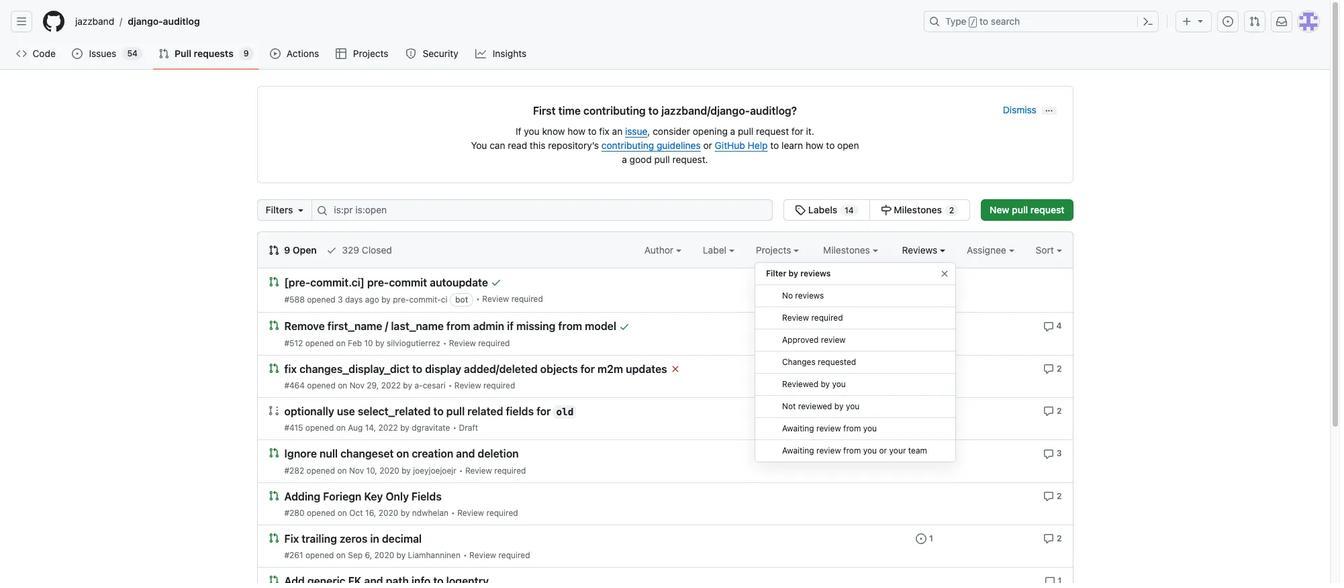 Task type: describe. For each thing, give the bounding box(es) containing it.
auditlog
[[163, 15, 200, 27]]

by right the 10
[[375, 338, 384, 348]]

0 vertical spatial how
[[568, 126, 585, 137]]

code image
[[16, 48, 27, 59]]

menu containing filter by reviews
[[755, 257, 956, 473]]

329
[[342, 244, 359, 256]]

0 vertical spatial reviews
[[800, 269, 831, 279]]

2022 inside optionally use select_related to pull related fields for old #415             opened on aug 14, 2022 by dgravitate • draft
[[378, 423, 398, 433]]

by right ago
[[381, 295, 391, 305]]

review down fix changes_display_dict to display added/deleted objects for m2m updates
[[454, 381, 481, 391]]

opened inside the ignore null changeset on creation and deletion #282             opened on nov 10, 2020 by joeyjoejoejr • review required
[[307, 466, 335, 476]]

author button
[[644, 243, 681, 257]]

decimal
[[382, 533, 422, 545]]

2 horizontal spatial for
[[792, 126, 804, 137]]

django-auditlog link
[[122, 11, 205, 32]]

review down 11 / 11 checks ok image
[[482, 294, 509, 304]]

1 / 6 checks ok image
[[670, 364, 681, 375]]

commit-
[[409, 295, 441, 305]]

learn
[[782, 140, 803, 151]]

• right bot
[[476, 294, 480, 304]]

/ for type
[[971, 17, 976, 27]]

1 vertical spatial fix
[[284, 363, 297, 375]]

if you know how to fix an issue ,           consider opening a pull request for it.
[[516, 126, 814, 137]]

remove first_name / last_name from admin if missing from model link
[[284, 321, 616, 333]]

or inside menu
[[879, 446, 887, 456]]

jazzband / django-auditlog
[[75, 15, 200, 27]]

required inside fix trailing zeros in decimal #261             opened on sep 6, 2020 by liamhanninen • review required
[[498, 551, 530, 561]]

reviewed by you link
[[755, 374, 955, 396]]

/ for jazzband
[[120, 16, 122, 27]]

you right if at the left of the page
[[524, 126, 540, 137]]

2020 for in
[[374, 551, 394, 561]]

4 2 link from the top
[[1043, 532, 1062, 545]]

you can read this repository's contributing guidelines or github help
[[471, 140, 768, 151]]

1 2 link from the top
[[1043, 362, 1062, 375]]

for inside optionally use select_related to pull related fields for old #415             opened on aug 14, 2022 by dgravitate • draft
[[537, 406, 551, 418]]

review required link for liamhanninen
[[469, 551, 530, 561]]

an
[[612, 126, 623, 137]]

open pull request element for fix changes_display_dict to display added/deleted objects for m2m updates
[[268, 362, 279, 374]]

guidelines
[[657, 140, 701, 151]]

repository's
[[548, 140, 599, 151]]

first
[[533, 105, 556, 117]]

awaiting for awaiting review from you or your team
[[782, 446, 814, 456]]

feb
[[348, 338, 362, 348]]

#512
[[284, 338, 303, 348]]

14,
[[365, 423, 376, 433]]

label
[[703, 244, 729, 256]]

homepage image
[[43, 11, 64, 32]]

4 link
[[1043, 320, 1062, 332]]

to up repository's on the top of the page
[[588, 126, 597, 137]]

no reviews
[[782, 291, 824, 301]]

related
[[467, 406, 503, 418]]

triangle down image
[[1195, 15, 1206, 26]]

select_related
[[358, 406, 431, 418]]

0 vertical spatial issue opened image
[[72, 48, 83, 59]]

last_name
[[391, 321, 444, 333]]

to up the a-
[[412, 363, 422, 375]]

not reviewed by you
[[782, 401, 860, 412]]

0 vertical spatial projects
[[353, 48, 388, 59]]

liamhanninen link
[[408, 551, 461, 561]]

review inside menu
[[782, 313, 809, 323]]

milestones for milestones
[[823, 244, 873, 256]]

consider
[[653, 126, 690, 137]]

filter by reviews
[[766, 269, 831, 279]]

by left the a-
[[403, 381, 412, 391]]

[pre-commit.ci] pre-commit autoupdate link
[[284, 277, 488, 289]]

review required link for ndwhelan
[[457, 508, 518, 518]]

opened inside optionally use select_related to pull related fields for old #415             opened on aug 14, 2022 by dgravitate • draft
[[305, 423, 334, 433]]

11 / 11 checks ok image
[[491, 277, 501, 288]]

github help link
[[715, 140, 768, 151]]

null
[[320, 448, 338, 460]]

you for not reviewed by you
[[846, 401, 860, 412]]

type / to search
[[945, 15, 1020, 27]]

m2m
[[598, 363, 623, 375]]

9 open link
[[268, 243, 317, 257]]

ignore
[[284, 448, 317, 460]]

you for awaiting review from you or your team
[[863, 446, 877, 456]]

approved review link
[[755, 330, 955, 352]]

objects
[[540, 363, 578, 375]]

old
[[556, 407, 574, 418]]

labels
[[808, 204, 837, 216]]

actions
[[287, 48, 319, 59]]

reviewed by you
[[782, 379, 846, 389]]

dgravitate
[[412, 423, 450, 433]]

from left model
[[558, 321, 582, 333]]

review for awaiting review from you or your team
[[816, 446, 841, 456]]

1 link for fix trailing zeros in decimal
[[916, 532, 933, 545]]

• inside fix trailing zeros in decimal #261             opened on sep 6, 2020 by liamhanninen • review required
[[463, 551, 467, 561]]

• review required
[[476, 294, 543, 304]]

list containing jazzband
[[70, 11, 916, 32]]

new
[[990, 204, 1009, 216]]

first time contributing to jazzband/django-auditlog?
[[533, 105, 797, 117]]

#464             opened on nov 29, 2022 by a-cesari • review required
[[284, 381, 515, 391]]

1 vertical spatial for
[[581, 363, 595, 375]]

labels 14
[[806, 204, 854, 216]]

review for approved review
[[821, 335, 846, 345]]

can
[[490, 140, 505, 151]]

ndwhelan link
[[412, 508, 449, 518]]

nov inside the ignore null changeset on creation and deletion #282             opened on nov 10, 2020 by joeyjoejoejr • review required
[[349, 466, 364, 476]]

0 vertical spatial pre-
[[367, 277, 389, 289]]

29,
[[367, 381, 379, 391]]

review inside the ignore null changeset on creation and deletion #282             opened on nov 10, 2020 by joeyjoejoejr • review required
[[465, 466, 492, 476]]

jazzband/django-
[[661, 105, 750, 117]]

2 2 link from the top
[[1043, 405, 1062, 417]]

code link
[[11, 44, 61, 64]]

0 vertical spatial 2022
[[381, 381, 401, 391]]

not reviewed by you link
[[755, 396, 955, 418]]

optionally
[[284, 406, 334, 418]]

awaiting review from you
[[782, 424, 877, 434]]

0 horizontal spatial request
[[756, 126, 789, 137]]

awaiting review from you or your team link
[[755, 440, 955, 463]]

• down remove first_name / last_name from admin if missing from model
[[443, 338, 447, 348]]

by inside the ignore null changeset on creation and deletion #282             opened on nov 10, 2020 by joeyjoejoejr • review required
[[402, 466, 411, 476]]

7 open pull request element from the top
[[268, 575, 279, 583]]

in
[[370, 533, 379, 545]]

review required link for pre-commit-ci
[[482, 294, 543, 304]]

deletion
[[478, 448, 519, 460]]

plus image
[[1182, 16, 1192, 27]]

no
[[782, 291, 793, 301]]

check image
[[326, 245, 337, 256]]

#588
[[284, 295, 305, 305]]

10,
[[366, 466, 377, 476]]

on left creation in the bottom left of the page
[[396, 448, 409, 460]]

changes requested
[[782, 357, 856, 367]]

• inside optionally use select_related to pull related fields for old #415             opened on aug 14, 2022 by dgravitate • draft
[[453, 423, 457, 433]]

review inside fix trailing zeros in decimal #261             opened on sep 6, 2020 by liamhanninen • review required
[[469, 551, 496, 561]]

actions link
[[264, 44, 325, 64]]

sort
[[1036, 244, 1054, 256]]

liamhanninen
[[408, 551, 461, 561]]

pull inside new pull request link
[[1012, 204, 1028, 216]]

0 vertical spatial a
[[730, 126, 735, 137]]

play image
[[270, 48, 280, 59]]

opened right #464
[[307, 381, 336, 391]]

to right help
[[770, 140, 779, 151]]

commit
[[389, 277, 427, 289]]

silviogutierrez link
[[387, 338, 440, 348]]

on down null
[[337, 466, 347, 476]]

comment image for second the 2 link from the top
[[1043, 406, 1054, 417]]

changes_display_dict
[[300, 363, 409, 375]]

#415
[[284, 423, 303, 433]]

[pre-commit.ci] pre-commit autoupdate
[[284, 277, 488, 289]]

1 vertical spatial reviews
[[795, 291, 824, 301]]

pre-commit-ci link
[[393, 295, 447, 305]]

how inside to learn how to open a good pull request.
[[806, 140, 824, 151]]

github
[[715, 140, 745, 151]]

0 vertical spatial nov
[[350, 381, 365, 391]]

6,
[[365, 551, 372, 561]]

#588             opened 3 days ago by pre-commit-ci
[[284, 295, 447, 305]]

a inside to learn how to open a good pull request.
[[622, 154, 627, 165]]

required inside adding foriegn key only fields #280             opened on oct 16, 2020 by ndwhelan • review required
[[486, 508, 518, 518]]

4
[[1056, 321, 1062, 331]]

review required
[[782, 313, 843, 323]]

9 for 9 open
[[284, 244, 290, 256]]

open
[[837, 140, 859, 151]]

pull
[[175, 48, 191, 59]]

pull up github help link
[[738, 126, 753, 137]]

1 horizontal spatial pre-
[[393, 295, 409, 305]]

use
[[337, 406, 355, 418]]

model
[[585, 321, 616, 333]]

from down awaiting review from you "link"
[[843, 446, 861, 456]]

jazzband link
[[70, 11, 120, 32]]



Task type: vqa. For each thing, say whether or not it's contained in the screenshot.
'a-'
yes



Task type: locate. For each thing, give the bounding box(es) containing it.
1 vertical spatial awaiting
[[782, 446, 814, 456]]

1 vertical spatial nov
[[349, 466, 364, 476]]

0 vertical spatial 1
[[929, 321, 933, 331]]

this
[[530, 140, 545, 151]]

1 vertical spatial review
[[816, 424, 841, 434]]

open pull request element for fix trailing zeros in decimal
[[268, 532, 279, 544]]

reviews right no
[[795, 291, 824, 301]]

good
[[630, 154, 652, 165]]

1 vertical spatial milestones
[[823, 244, 873, 256]]

1 horizontal spatial request
[[1031, 204, 1065, 216]]

open pull request image for fix trailing zeros in decimal
[[268, 533, 279, 544]]

django-
[[128, 15, 163, 27]]

1 vertical spatial open pull request image
[[268, 320, 279, 331]]

3 open pull request element from the top
[[268, 362, 279, 374]]

0 vertical spatial 2020
[[379, 466, 399, 476]]

9 left open
[[284, 244, 290, 256]]

• down and
[[459, 466, 463, 476]]

draft pull request element
[[268, 405, 279, 416]]

0 horizontal spatial fix
[[284, 363, 297, 375]]

1 vertical spatial a
[[622, 154, 627, 165]]

#282
[[284, 466, 304, 476]]

0 horizontal spatial 3
[[338, 295, 343, 305]]

days
[[345, 295, 363, 305]]

approved
[[782, 335, 819, 345]]

filters
[[266, 204, 293, 216]]

updates
[[626, 363, 667, 375]]

open pull request image
[[268, 277, 279, 287], [268, 320, 279, 331], [268, 490, 279, 501]]

opened inside adding foriegn key only fields #280             opened on oct 16, 2020 by ndwhelan • review required
[[307, 508, 335, 518]]

• right ndwhelan
[[451, 508, 455, 518]]

awaiting down awaiting review from you
[[782, 446, 814, 456]]

/ inside 'jazzband / django-auditlog'
[[120, 16, 122, 27]]

0 horizontal spatial 9
[[244, 48, 249, 58]]

1 vertical spatial how
[[806, 140, 824, 151]]

1 horizontal spatial or
[[879, 446, 887, 456]]

for left m2m
[[581, 363, 595, 375]]

open pull request element
[[268, 276, 279, 287], [268, 320, 279, 331], [268, 362, 279, 374], [268, 447, 279, 459], [268, 490, 279, 501], [268, 532, 279, 544], [268, 575, 279, 583]]

2 vertical spatial issue opened image
[[916, 534, 927, 545]]

#261
[[284, 551, 303, 561]]

awaiting for awaiting review from you
[[782, 424, 814, 434]]

review required link up changes requested link at the right of page
[[755, 308, 955, 330]]

1 horizontal spatial a
[[730, 126, 735, 137]]

2020 inside adding foriegn key only fields #280             opened on oct 16, 2020 by ndwhelan • review required
[[379, 508, 398, 518]]

2020 inside fix trailing zeros in decimal #261             opened on sep 6, 2020 by liamhanninen • review required
[[374, 551, 394, 561]]

awaiting review from you or your team
[[782, 446, 927, 456]]

sort button
[[1036, 243, 1062, 257]]

3 open pull request image from the top
[[268, 533, 279, 544]]

projects right table icon
[[353, 48, 388, 59]]

contributing down issue
[[601, 140, 654, 151]]

2022
[[381, 381, 401, 391], [378, 423, 398, 433]]

0 horizontal spatial milestones
[[823, 244, 873, 256]]

9 for 9
[[244, 48, 249, 58]]

you down 'requested'
[[832, 379, 846, 389]]

1 vertical spatial comment image
[[1043, 364, 1054, 375]]

aug
[[348, 423, 363, 433]]

0 horizontal spatial how
[[568, 126, 585, 137]]

1 vertical spatial issue opened image
[[916, 321, 927, 332]]

opened down remove
[[305, 338, 334, 348]]

1 horizontal spatial how
[[806, 140, 824, 151]]

review inside "link"
[[816, 424, 841, 434]]

for left old
[[537, 406, 551, 418]]

/ left django-
[[120, 16, 122, 27]]

1 horizontal spatial milestones
[[894, 204, 942, 216]]

opened inside fix trailing zeros in decimal #261             opened on sep 6, 2020 by liamhanninen • review required
[[305, 551, 334, 561]]

0 vertical spatial for
[[792, 126, 804, 137]]

open pull request image for remove
[[268, 320, 279, 331]]

to left the open
[[826, 140, 835, 151]]

it.
[[806, 126, 814, 137]]

review down awaiting review from you
[[816, 446, 841, 456]]

1 for remove first_name / last_name from admin if missing from model
[[929, 321, 933, 331]]

2020 for only
[[379, 508, 398, 518]]

creation
[[412, 448, 453, 460]]

comment image for fix changes_display_dict to display added/deleted objects for m2m updates
[[1043, 364, 1054, 375]]

type
[[945, 15, 967, 27]]

1 horizontal spatial 9
[[284, 244, 290, 256]]

search image
[[317, 205, 328, 216]]

0 vertical spatial review
[[821, 335, 846, 345]]

1 link
[[916, 320, 933, 332], [916, 532, 933, 545]]

git pull request image inside 9 open link
[[268, 245, 279, 256]]

ndwhelan
[[412, 508, 449, 518]]

/ inside type / to search
[[971, 17, 976, 27]]

2022 right 29,
[[381, 381, 401, 391]]

filter
[[766, 269, 786, 279]]

2 open pull request image from the top
[[268, 448, 279, 459]]

2020 right 6,
[[374, 551, 394, 561]]

review required link right ndwhelan link
[[457, 508, 518, 518]]

1 vertical spatial 2020
[[379, 508, 398, 518]]

request up help
[[756, 126, 789, 137]]

review inside adding foriegn key only fields #280             opened on oct 16, 2020 by ndwhelan • review required
[[457, 508, 484, 518]]

0 vertical spatial or
[[703, 140, 712, 151]]

• right liamhanninen link
[[463, 551, 467, 561]]

0 vertical spatial request
[[756, 126, 789, 137]]

2 awaiting from the top
[[782, 446, 814, 456]]

0 vertical spatial 1 link
[[916, 320, 933, 332]]

git pull request image
[[158, 48, 169, 59], [268, 245, 279, 256]]

by right 'reviewed'
[[834, 401, 844, 412]]

0 vertical spatial open pull request image
[[268, 277, 279, 287]]

Issues search field
[[312, 199, 773, 221]]

1 vertical spatial 3
[[1057, 449, 1062, 459]]

2 vertical spatial comment image
[[1045, 576, 1055, 583]]

open pull request element for ignore null changeset on creation and deletion
[[268, 447, 279, 459]]

1 1 from the top
[[929, 321, 933, 331]]

projects up filter
[[756, 244, 794, 256]]

code
[[33, 48, 56, 59]]

open
[[293, 244, 317, 256]]

0 vertical spatial 9
[[244, 48, 249, 58]]

review required link down 11 / 11 checks ok image
[[482, 294, 543, 304]]

0 horizontal spatial pre-
[[367, 277, 389, 289]]

by inside optionally use select_related to pull related fields for old #415             opened on aug 14, 2022 by dgravitate • draft
[[400, 423, 409, 433]]

0 horizontal spatial for
[[537, 406, 551, 418]]

closed
[[362, 244, 392, 256]]

review for awaiting review from you
[[816, 424, 841, 434]]

milestones right milestone image
[[894, 204, 942, 216]]

0 vertical spatial comment image
[[1043, 321, 1054, 332]]

comment image for remove first_name / last_name from admin if missing from model
[[1043, 321, 1054, 332]]

review down not reviewed by you
[[816, 424, 841, 434]]

4 open pull request element from the top
[[268, 447, 279, 459]]

1 vertical spatial pre-
[[393, 295, 409, 305]]

Search all issues text field
[[312, 199, 773, 221]]

nov left 29,
[[350, 381, 365, 391]]

2 horizontal spatial /
[[971, 17, 976, 27]]

review required link down fix changes_display_dict to display added/deleted objects for m2m updates
[[454, 381, 515, 391]]

on inside adding foriegn key only fields #280             opened on oct 16, 2020 by ndwhelan • review required
[[338, 508, 347, 518]]

issue opened image for fix trailing zeros in decimal
[[916, 534, 927, 545]]

how up repository's on the top of the page
[[568, 126, 585, 137]]

request.
[[672, 154, 708, 165]]

1 horizontal spatial for
[[581, 363, 595, 375]]

reviews
[[800, 269, 831, 279], [795, 291, 824, 301]]

notifications image
[[1276, 16, 1287, 27]]

by inside adding foriegn key only fields #280             opened on oct 16, 2020 by ndwhelan • review required
[[401, 508, 410, 518]]

awaiting inside "link"
[[782, 424, 814, 434]]

milestones button
[[823, 243, 878, 257]]

your
[[889, 446, 906, 456]]

2 inside milestones 2
[[949, 205, 954, 216]]

0 horizontal spatial git pull request image
[[158, 48, 169, 59]]

2 1 from the top
[[929, 534, 933, 544]]

review required link for silviogutierrez
[[449, 338, 510, 348]]

fix left an in the left of the page
[[599, 126, 610, 137]]

9 open
[[282, 244, 317, 256]]

1 vertical spatial request
[[1031, 204, 1065, 216]]

to learn how to open a good pull request.
[[622, 140, 859, 165]]

1 horizontal spatial git pull request image
[[268, 245, 279, 256]]

open pull request element for [pre-commit.ci] pre-commit autoupdate
[[268, 276, 279, 287]]

by down only
[[401, 508, 410, 518]]

issue opened image
[[72, 48, 83, 59], [916, 321, 927, 332], [916, 534, 927, 545]]

changeset
[[340, 448, 394, 460]]

3
[[338, 295, 343, 305], [1057, 449, 1062, 459]]

by right filter
[[789, 269, 798, 279]]

None search field
[[257, 199, 970, 221]]

3 open pull request image from the top
[[268, 490, 279, 501]]

opened down adding
[[307, 508, 335, 518]]

search
[[991, 15, 1020, 27]]

reviews button
[[902, 243, 945, 257]]

1 awaiting from the top
[[782, 424, 814, 434]]

awaiting down not
[[782, 424, 814, 434]]

tag image
[[795, 205, 806, 216]]

reviews up no reviews
[[800, 269, 831, 279]]

required
[[511, 294, 543, 304], [811, 313, 843, 323], [478, 338, 510, 348], [483, 381, 515, 391], [494, 466, 526, 476], [486, 508, 518, 518], [498, 551, 530, 561]]

329 closed link
[[326, 243, 392, 257]]

from down the not reviewed by you link
[[843, 424, 861, 434]]

1 horizontal spatial /
[[385, 321, 388, 333]]

issue link
[[625, 126, 648, 137]]

close menu image
[[939, 269, 950, 279]]

review right "liamhanninen"
[[469, 551, 496, 561]]

2 open pull request image from the top
[[268, 320, 279, 331]]

a
[[730, 126, 735, 137], [622, 154, 627, 165]]

5 open pull request element from the top
[[268, 490, 279, 501]]

ci
[[441, 295, 447, 305]]

pull
[[738, 126, 753, 137], [654, 154, 670, 165], [1012, 204, 1028, 216], [446, 406, 465, 418]]

4 open pull request image from the top
[[268, 576, 279, 583]]

opened down 'commit.ci]' at the top of page
[[307, 295, 335, 305]]

3 2 link from the top
[[1043, 490, 1062, 502]]

by down decimal
[[397, 551, 406, 561]]

1 vertical spatial 1 link
[[916, 532, 933, 545]]

changes
[[782, 357, 816, 367]]

#280
[[284, 508, 305, 518]]

2 vertical spatial 2020
[[374, 551, 394, 561]]

pull inside optionally use select_related to pull related fields for old #415             opened on aug 14, 2022 by dgravitate • draft
[[446, 406, 465, 418]]

• right cesari
[[448, 381, 452, 391]]

issue opened image for remove first_name / last_name from admin if missing from model
[[916, 321, 927, 332]]

2020
[[379, 466, 399, 476], [379, 508, 398, 518], [374, 551, 394, 561]]

0 vertical spatial 3
[[338, 295, 343, 305]]

2 link
[[1043, 362, 1062, 375], [1043, 405, 1062, 417], [1043, 490, 1062, 502], [1043, 532, 1062, 545]]

nov left 10,
[[349, 466, 364, 476]]

a up github
[[730, 126, 735, 137]]

0 horizontal spatial or
[[703, 140, 712, 151]]

list
[[70, 11, 916, 32]]

graph image
[[475, 48, 486, 59]]

on down 'changes_display_dict'
[[338, 381, 347, 391]]

jazzband
[[75, 15, 114, 27]]

command palette image
[[1143, 16, 1153, 27]]

issue element
[[784, 199, 970, 221]]

on
[[336, 338, 346, 348], [338, 381, 347, 391], [336, 423, 346, 433], [396, 448, 409, 460], [337, 466, 347, 476], [338, 508, 347, 518], [336, 551, 346, 561]]

2020 inside the ignore null changeset on creation and deletion #282             opened on nov 10, 2020 by joeyjoejoejr • review required
[[379, 466, 399, 476]]

9 inside 9 open link
[[284, 244, 290, 256]]

• inside adding foriegn key only fields #280             opened on oct 16, 2020 by ndwhelan • review required
[[451, 508, 455, 518]]

/ up #512             opened on feb 10 by silviogutierrez • review required
[[385, 321, 388, 333]]

menu
[[755, 257, 956, 473]]

optionally use select_related to pull related fields for old #415             opened on aug 14, 2022 by dgravitate • draft
[[284, 406, 574, 433]]

1 open pull request image from the top
[[268, 363, 279, 374]]

2020 right 16,
[[379, 508, 398, 518]]

milestones
[[894, 204, 942, 216], [823, 244, 873, 256]]

only
[[386, 491, 409, 503]]

by inside fix trailing zeros in decimal #261             opened on sep 6, 2020 by liamhanninen • review required
[[397, 551, 406, 561]]

on left sep
[[336, 551, 346, 561]]

how down it. on the top right of the page
[[806, 140, 824, 151]]

milestones inside popup button
[[823, 244, 873, 256]]

9
[[244, 48, 249, 58], [284, 244, 290, 256]]

1 horizontal spatial 3
[[1057, 449, 1062, 459]]

comment image for first the 2 link from the bottom
[[1043, 534, 1054, 545]]

opened
[[307, 295, 335, 305], [305, 338, 334, 348], [307, 381, 336, 391], [305, 423, 334, 433], [307, 466, 335, 476], [307, 508, 335, 518], [305, 551, 334, 561]]

for
[[792, 126, 804, 137], [581, 363, 595, 375], [537, 406, 551, 418]]

to up ,
[[648, 105, 659, 117]]

from
[[446, 321, 470, 333], [558, 321, 582, 333], [843, 424, 861, 434], [843, 446, 861, 456]]

comment image inside 3 link
[[1043, 449, 1054, 460]]

open pull request image left remove
[[268, 320, 279, 331]]

joeyjoejoejr
[[413, 466, 456, 476]]

open pull request image for fix changes_display_dict to display added/deleted objects for m2m updates
[[268, 363, 279, 374]]

missing
[[516, 321, 556, 333]]

comment image for second the 2 link from the bottom
[[1043, 491, 1054, 502]]

read
[[508, 140, 527, 151]]

open pull request element for adding foriegn key only fields
[[268, 490, 279, 501]]

open pull request image
[[268, 363, 279, 374], [268, 448, 279, 459], [268, 533, 279, 544], [268, 576, 279, 583]]

awaiting review from you link
[[755, 418, 955, 440]]

open pull request image for [pre-
[[268, 277, 279, 287]]

milestone image
[[881, 205, 891, 216]]

1 open pull request image from the top
[[268, 277, 279, 287]]

review down remove first_name / last_name from admin if missing from model
[[449, 338, 476, 348]]

0 vertical spatial git pull request image
[[158, 48, 169, 59]]

comment image inside 4 link
[[1043, 321, 1054, 332]]

1 vertical spatial git pull request image
[[268, 245, 279, 256]]

2020 right 10,
[[379, 466, 399, 476]]

milestones inside issue element
[[894, 204, 942, 216]]

2 1 link from the top
[[916, 532, 933, 545]]

0 vertical spatial milestones
[[894, 204, 942, 216]]

git pull request image left 9 open
[[268, 245, 279, 256]]

to left search
[[980, 15, 988, 27]]

•
[[476, 294, 480, 304], [443, 338, 447, 348], [448, 381, 452, 391], [453, 423, 457, 433], [459, 466, 463, 476], [451, 508, 455, 518], [463, 551, 467, 561]]

1 vertical spatial 1
[[929, 534, 933, 544]]

pull right new
[[1012, 204, 1028, 216]]

or down 'opening'
[[703, 140, 712, 151]]

table image
[[336, 48, 347, 59]]

0 vertical spatial awaiting
[[782, 424, 814, 434]]

review right ndwhelan
[[457, 508, 484, 518]]

review required link for a-cesari
[[454, 381, 515, 391]]

pre- down commit
[[393, 295, 409, 305]]

1 vertical spatial or
[[879, 446, 887, 456]]

request up sort popup button at top
[[1031, 204, 1065, 216]]

open pull request image left '[pre-'
[[268, 277, 279, 287]]

sep
[[348, 551, 363, 561]]

0 vertical spatial fix
[[599, 126, 610, 137]]

shield image
[[406, 48, 416, 59]]

or left 'your' at the bottom right of page
[[879, 446, 887, 456]]

pull down contributing guidelines "link"
[[654, 154, 670, 165]]

1 horizontal spatial projects
[[756, 244, 794, 256]]

if
[[507, 321, 514, 333]]

opened down null
[[307, 466, 335, 476]]

from down bot
[[446, 321, 470, 333]]

2 vertical spatial for
[[537, 406, 551, 418]]

security
[[423, 48, 458, 59]]

on left oct
[[338, 508, 347, 518]]

• inside the ignore null changeset on creation and deletion #282             opened on nov 10, 2020 by joeyjoejoejr • review required
[[459, 466, 463, 476]]

by up not reviewed by you
[[821, 379, 830, 389]]

10
[[364, 338, 373, 348]]

1 vertical spatial 2022
[[378, 423, 398, 433]]

1 open pull request element from the top
[[268, 276, 279, 287]]

• left draft
[[453, 423, 457, 433]]

you down the not reviewed by you link
[[863, 424, 877, 434]]

on left feb
[[336, 338, 346, 348]]

projects inside popup button
[[756, 244, 794, 256]]

to inside optionally use select_related to pull related fields for old #415             opened on aug 14, 2022 by dgravitate • draft
[[433, 406, 444, 418]]

review up 'requested'
[[821, 335, 846, 345]]

from inside "link"
[[843, 424, 861, 434]]

fields
[[412, 491, 442, 503]]

review required link right "liamhanninen"
[[469, 551, 530, 561]]

on left aug
[[336, 423, 346, 433]]

contributing up an in the left of the page
[[583, 105, 646, 117]]

draft
[[459, 423, 478, 433]]

0 horizontal spatial a
[[622, 154, 627, 165]]

draft pull request image
[[268, 405, 279, 416]]

pull up draft
[[446, 406, 465, 418]]

milestones down 14
[[823, 244, 873, 256]]

review required link for joeyjoejoejr
[[465, 466, 526, 476]]

fix up #464
[[284, 363, 297, 375]]

2 open pull request element from the top
[[268, 320, 279, 331]]

8 / 8 checks ok image
[[619, 321, 630, 332]]

issue opened image
[[1223, 16, 1233, 27]]

git pull request image
[[1249, 16, 1260, 27]]

required inside the ignore null changeset on creation and deletion #282             opened on nov 10, 2020 by joeyjoejoejr • review required
[[494, 466, 526, 476]]

you inside "link"
[[863, 424, 877, 434]]

you down reviewed by you link
[[846, 401, 860, 412]]

triangle down image
[[296, 205, 306, 216]]

review down and
[[465, 466, 492, 476]]

9 left play icon
[[244, 48, 249, 58]]

adding
[[284, 491, 320, 503]]

6 open pull request element from the top
[[268, 532, 279, 544]]

open pull request image for ignore null changeset on creation and deletion
[[268, 448, 279, 459]]

329 closed
[[339, 244, 392, 256]]

on inside optionally use select_related to pull related fields for old #415             opened on aug 14, 2022 by dgravitate • draft
[[336, 423, 346, 433]]

by down select_related
[[400, 423, 409, 433]]

dismiss
[[1003, 104, 1037, 115]]

/ right type
[[971, 17, 976, 27]]

review up approved
[[782, 313, 809, 323]]

bot
[[455, 295, 468, 305]]

1 link for remove first_name / last_name from admin if missing from model
[[916, 320, 933, 332]]

1 vertical spatial 9
[[284, 244, 290, 256]]

git pull request image left pull
[[158, 48, 169, 59]]

2 vertical spatial open pull request image
[[268, 490, 279, 501]]

pre- up ago
[[367, 277, 389, 289]]

new pull request
[[990, 204, 1065, 216]]

1 vertical spatial projects
[[756, 244, 794, 256]]

a-cesari link
[[415, 381, 446, 391]]

for left it. on the top right of the page
[[792, 126, 804, 137]]

not
[[782, 401, 796, 412]]

comment image
[[1043, 406, 1054, 417], [1043, 449, 1054, 460], [1043, 491, 1054, 502], [1043, 534, 1054, 545]]

on inside fix trailing zeros in decimal #261             opened on sep 6, 2020 by liamhanninen • review required
[[336, 551, 346, 561]]

0 horizontal spatial /
[[120, 16, 122, 27]]

1 vertical spatial contributing
[[601, 140, 654, 151]]

reviews
[[902, 244, 940, 256]]

to
[[980, 15, 988, 27], [648, 105, 659, 117], [588, 126, 597, 137], [770, 140, 779, 151], [826, 140, 835, 151], [412, 363, 422, 375], [433, 406, 444, 418]]

0 horizontal spatial projects
[[353, 48, 388, 59]]

opened down optionally
[[305, 423, 334, 433]]

team
[[908, 446, 927, 456]]

milestones for milestones 2
[[894, 204, 942, 216]]

none search field containing filters
[[257, 199, 970, 221]]

open pull request image left adding
[[268, 490, 279, 501]]

projects link
[[331, 44, 395, 64]]

1 for fix trailing zeros in decimal
[[929, 534, 933, 544]]

2 vertical spatial review
[[816, 446, 841, 456]]

fix trailing zeros in decimal link
[[284, 533, 422, 545]]

by down "ignore null changeset on creation and deletion" link at the left bottom of the page
[[402, 466, 411, 476]]

you for awaiting review from you
[[863, 424, 877, 434]]

1 horizontal spatial fix
[[599, 126, 610, 137]]

1
[[929, 321, 933, 331], [929, 534, 933, 544]]

2022 down select_related
[[378, 423, 398, 433]]

0 vertical spatial contributing
[[583, 105, 646, 117]]

1 1 link from the top
[[916, 320, 933, 332]]

open pull request element for remove first_name / last_name from admin if missing from model
[[268, 320, 279, 331]]

a down you can read this repository's contributing guidelines or github help on the top of page
[[622, 154, 627, 165]]

ignore null changeset on creation and deletion #282             opened on nov 10, 2020 by joeyjoejoejr • review required
[[284, 448, 526, 476]]

comment image
[[1043, 321, 1054, 332], [1043, 364, 1054, 375], [1045, 576, 1055, 583]]

pull inside to learn how to open a good pull request.
[[654, 154, 670, 165]]

review required link down admin
[[449, 338, 510, 348]]

reviewed
[[782, 379, 818, 389]]

comment image for 3 link
[[1043, 449, 1054, 460]]



